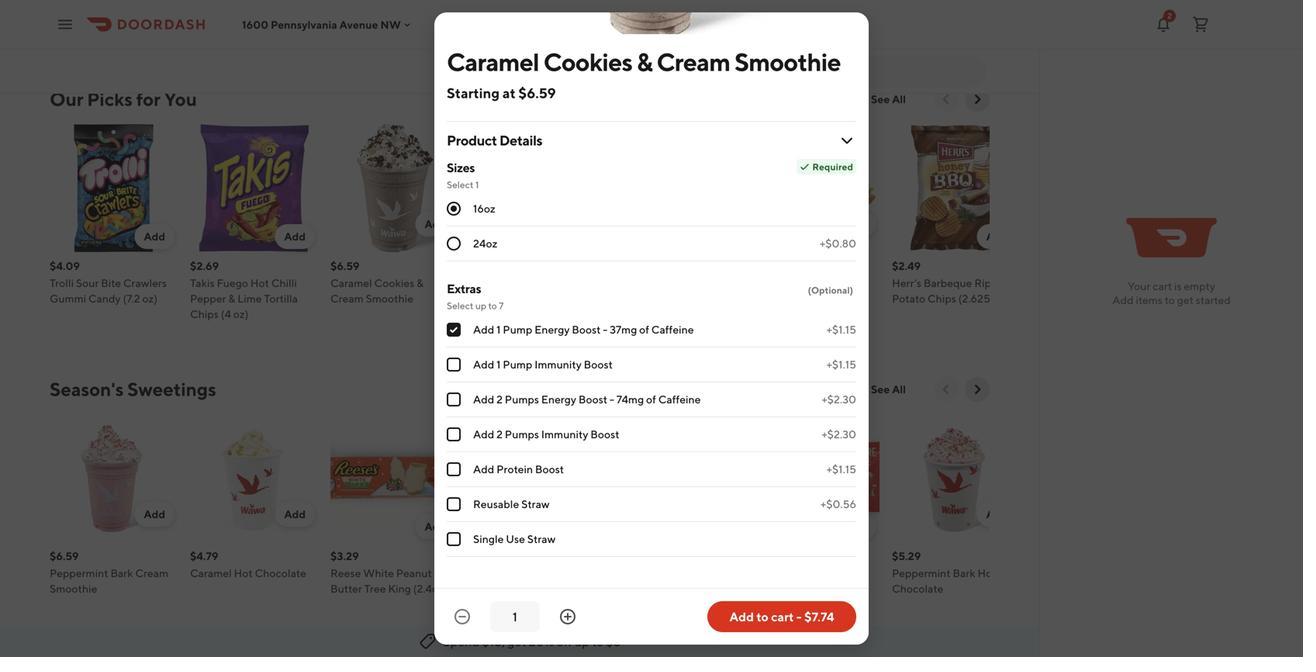 Task type: describe. For each thing, give the bounding box(es) containing it.
reusable
[[473, 498, 519, 510]]

peppermint bark cream smoothie image
[[50, 414, 178, 542]]

chocolate inside $4.79 caramel hot chocolate
[[255, 567, 306, 580]]

sizes select 1
[[447, 160, 479, 190]]

see all for season's sweetings
[[871, 383, 906, 396]]

of for 37mg
[[639, 323, 649, 336]]

$3.29 for $3.29 reese white peanut butter tree king (2.4oz)
[[330, 550, 359, 562]]

chocolate inside $5.29 peppermint bark hot chocolate
[[892, 582, 944, 595]]

(optional)
[[808, 285, 853, 296]]

pump for immunity
[[503, 358, 533, 371]]

peppermint bark cold brew image
[[471, 414, 599, 542]]

add inside the your cart is empty add items to get started
[[1113, 294, 1134, 306]]

trolli
[[50, 277, 74, 289]]

oz) inside $3.89 airheads xtremes rainbow berry candy bites (6 oz)
[[510, 308, 526, 320]]

items
[[1136, 294, 1163, 306]]

get inside the your cart is empty add items to get started
[[1177, 294, 1194, 306]]

notification bell image
[[1154, 15, 1173, 34]]

tortilla
[[264, 292, 298, 305]]

empty
[[1184, 280, 1216, 292]]

& inside $2.69 takis fuego hot chilli pepper & lime tortilla chips (4 oz)
[[228, 292, 235, 305]]

$3.29 for $3.29 haribo holiday gold bears (4oz)
[[611, 550, 640, 562]]

pennsylvania
[[271, 18, 337, 31]]

add protein boost
[[473, 463, 564, 476]]

caramel cookies & cream smoothie dialog
[[434, 0, 869, 645]]

bark for hot
[[953, 567, 976, 580]]

$6.59 caramel cookies & cream smoothie
[[330, 260, 424, 305]]

select for sizes
[[447, 179, 474, 190]]

1600 pennsylvania avenue nw button
[[242, 18, 413, 31]]

$6.59 inside "caramel cookies & cream smoothie" dialog
[[519, 85, 556, 101]]

0 vertical spatial straw
[[521, 498, 550, 510]]

smoothie for $6.59 peppermint bark cream smoothie
[[50, 582, 97, 595]]

2 for add 2 pumps energy boost - 74mg of caffeine
[[497, 393, 503, 406]]

0 items, open order cart image
[[1192, 15, 1210, 34]]

single
[[473, 533, 504, 545]]

$3.29 m&m holiday peanut share size (3.27oz)
[[752, 550, 857, 595]]

$5
[[606, 634, 621, 649]]

immunity for pump
[[535, 358, 582, 371]]

cart inside the your cart is empty add items to get started
[[1153, 280, 1172, 292]]

herr's barbeque ripple potato chips (2.625 oz) image
[[892, 124, 1020, 252]]

trolli sour bite crawlers gummi candy (7.2 oz) image
[[50, 124, 178, 252]]

$6.59 for $6.59 caramel cookies & cream smoothie
[[330, 260, 360, 272]]

16oz radio
[[447, 202, 461, 216]]

$4.79
[[190, 550, 218, 562]]

& inside dialog
[[637, 47, 652, 76]]

cream inside $6.59 caramel cookies & cream smoothie
[[330, 292, 364, 305]]

airheads
[[471, 277, 515, 289]]

(6
[[498, 308, 508, 320]]

nw
[[380, 18, 401, 31]]

caramel cookies & cream smoothie image
[[330, 124, 459, 252]]

$3.89
[[471, 260, 499, 272]]

sizes
[[447, 160, 475, 175]]

caramel for $6.59 caramel cookies & cream smoothie
[[330, 277, 372, 289]]

up inside extras select up to 7
[[475, 300, 486, 311]]

$2.69 takis fuego hot chilli pepper & lime tortilla chips (4 oz)
[[190, 260, 298, 320]]

honey
[[752, 277, 784, 289]]

add 1 pump energy boost - 37mg of caffeine
[[473, 323, 694, 336]]

add to cart - $7.74 button
[[708, 601, 857, 632]]

starting at $6.59
[[447, 85, 556, 101]]

your cart is empty add items to get started
[[1113, 280, 1231, 306]]

$4.09 trolli sour bite crawlers gummi candy (7.2 oz)
[[50, 260, 167, 305]]

berry
[[517, 292, 543, 305]]

started
[[1196, 294, 1231, 306]]

italian hoagie image
[[611, 124, 739, 252]]

hot inside $4.79 caramel hot chocolate
[[234, 567, 253, 580]]

cookies inside dialog
[[544, 47, 632, 76]]

season's sweetings link
[[50, 377, 216, 402]]

bark for cream
[[110, 567, 133, 580]]

energy for pump
[[535, 323, 570, 336]]

peanut for (3.27oz)
[[821, 567, 857, 580]]

our
[[50, 88, 83, 110]]

spend $15, get 20% off up to $5
[[443, 634, 621, 649]]

$6.59 peppermint bark cream smoothie
[[50, 550, 168, 595]]

product details button
[[447, 122, 857, 159]]

king
[[388, 582, 411, 595]]

energy for pumps
[[541, 393, 576, 406]]

required
[[813, 161, 853, 172]]

chips inside $2.69 takis fuego hot chilli pepper & lime tortilla chips (4 oz)
[[190, 308, 219, 320]]

pump for energy
[[503, 323, 533, 336]]

pumps for immunity
[[505, 428, 539, 441]]

- for 37mg
[[603, 323, 608, 336]]

decrease quantity by 1 image
[[453, 607, 472, 626]]

Search Wawa search field
[[751, 63, 974, 80]]

gummi
[[50, 292, 86, 305]]

candy inside $3.89 airheads xtremes rainbow berry candy bites (6 oz)
[[545, 292, 578, 305]]

oz) inside $4.09 trolli sour bite crawlers gummi candy (7.2 oz)
[[142, 292, 158, 305]]

haribo
[[611, 567, 645, 580]]

takis fuego hot chilli pepper & lime tortilla chips (4 oz) image
[[190, 124, 318, 252]]

cold
[[557, 567, 581, 580]]

24oz
[[473, 237, 498, 250]]

ripple
[[975, 277, 1007, 289]]

add 1 pump immunity boost
[[473, 358, 613, 371]]

$15,
[[482, 634, 505, 649]]

caramel cookies & cream smoothie
[[447, 47, 841, 76]]

spend
[[443, 634, 480, 649]]

caffeine for add 1 pump energy boost - 37mg of caffeine
[[652, 323, 694, 336]]

peppermint for $6.39
[[471, 567, 530, 580]]

caffeine for add 2 pumps energy boost - 74mg of caffeine
[[658, 393, 701, 406]]

potato
[[892, 292, 926, 305]]

37mg
[[610, 323, 637, 336]]

caramel for $4.79 caramel hot chocolate
[[190, 567, 232, 580]]

rainbow
[[471, 292, 514, 305]]

hoagie
[[752, 292, 787, 305]]

$5.49 honey smoked turkey hoagie
[[752, 260, 862, 305]]

share
[[752, 582, 780, 595]]

reese white peanut butter tree king (2.4oz) image
[[330, 414, 459, 542]]

1 for add 1 pump immunity boost
[[497, 358, 501, 371]]

our picks for you link
[[50, 87, 197, 112]]

$4.09
[[50, 260, 80, 272]]

cart inside button
[[771, 609, 794, 624]]

$3.89 airheads xtremes rainbow berry candy bites (6 oz)
[[471, 260, 578, 320]]

to left $5 on the left
[[592, 634, 604, 649]]

1 vertical spatial straw
[[527, 533, 556, 545]]

white
[[363, 567, 394, 580]]

$5.49 for $5.49
[[611, 260, 641, 272]]

$5.49 for $5.49 honey smoked turkey hoagie
[[752, 260, 781, 272]]

+$2.30 for add 2 pumps energy boost - 74mg of caffeine
[[822, 393, 857, 406]]

holiday for (4oz)
[[647, 567, 685, 580]]

$3.29 for $3.29 m&m holiday peanut share size (3.27oz)
[[752, 550, 780, 562]]

of for 74mg
[[646, 393, 656, 406]]

next button of carousel image for season's sweetings
[[970, 382, 985, 397]]

oz) inside $2.69 takis fuego hot chilli pepper & lime tortilla chips (4 oz)
[[233, 308, 249, 320]]

peppermint for $5.29
[[892, 567, 951, 580]]

smoked
[[786, 277, 827, 289]]

$6.39 peppermint bark cold brew
[[471, 550, 581, 595]]

bears
[[611, 582, 639, 595]]

Single Use Straw checkbox
[[447, 532, 461, 546]]

$2.69
[[190, 260, 219, 272]]

m&m holiday peanut share size (3.27oz) image
[[752, 414, 880, 542]]

lime
[[237, 292, 262, 305]]

smoothie for caramel cookies & cream smoothie
[[735, 47, 841, 76]]

your
[[1128, 280, 1151, 292]]

haribo holiday gold bears (4oz) image
[[611, 414, 739, 542]]

(7.2
[[123, 292, 140, 305]]

74mg
[[617, 393, 644, 406]]

$2.49 herr's barbeque ripple potato chips (2.625 oz)
[[892, 260, 1008, 305]]

bark for cold
[[532, 567, 554, 580]]

fuego
[[217, 277, 248, 289]]

is
[[1174, 280, 1182, 292]]



Task type: locate. For each thing, give the bounding box(es) containing it.
1600 pennsylvania avenue nw
[[242, 18, 401, 31]]

3 +$1.15 from the top
[[827, 463, 857, 476]]

(4oz)
[[641, 582, 667, 595]]

peppermint inside $6.59 peppermint bark cream smoothie
[[50, 567, 108, 580]]

1 vertical spatial energy
[[541, 393, 576, 406]]

2 horizontal spatial $6.59
[[519, 85, 556, 101]]

holiday inside $3.29 m&m holiday peanut share size (3.27oz)
[[781, 567, 819, 580]]

1 vertical spatial next button of carousel image
[[970, 382, 985, 397]]

oz)
[[142, 292, 158, 305], [993, 292, 1008, 305], [233, 308, 249, 320], [510, 308, 526, 320]]

0 horizontal spatial cream
[[135, 567, 168, 580]]

brew
[[471, 582, 497, 595]]

up right off on the bottom left
[[575, 634, 590, 649]]

sizes group
[[447, 159, 857, 261]]

select down sizes
[[447, 179, 474, 190]]

peanut inside $3.29 reese white peanut butter tree king (2.4oz)
[[396, 567, 432, 580]]

1 vertical spatial +$2.30
[[822, 428, 857, 441]]

0 horizontal spatial cookies
[[374, 277, 415, 289]]

3 peppermint from the left
[[892, 567, 951, 580]]

0 horizontal spatial up
[[475, 300, 486, 311]]

0 vertical spatial up
[[475, 300, 486, 311]]

smoothie
[[735, 47, 841, 76], [366, 292, 414, 305], [50, 582, 97, 595]]

0 vertical spatial get
[[1177, 294, 1194, 306]]

1 see all link from the top
[[862, 87, 915, 112]]

caramel
[[447, 47, 539, 76], [330, 277, 372, 289], [190, 567, 232, 580]]

1 vertical spatial all
[[892, 383, 906, 396]]

get down is
[[1177, 294, 1194, 306]]

0 horizontal spatial caramel
[[190, 567, 232, 580]]

2 vertical spatial $6.59
[[50, 550, 79, 562]]

0 vertical spatial $6.59
[[519, 85, 556, 101]]

0 horizontal spatial candy
[[88, 292, 121, 305]]

to inside button
[[757, 609, 769, 624]]

protein
[[497, 463, 533, 476]]

all for our picks for you
[[892, 93, 906, 106]]

boost for add 2 pumps immunity boost
[[591, 428, 620, 441]]

off
[[557, 634, 572, 649]]

cart left is
[[1153, 280, 1172, 292]]

energy up add 2 pumps immunity boost at the left of the page
[[541, 393, 576, 406]]

boost up add 2 pumps energy boost - 74mg of caffeine at bottom
[[584, 358, 613, 371]]

0 horizontal spatial cart
[[771, 609, 794, 624]]

&
[[637, 47, 652, 76], [417, 277, 424, 289], [228, 292, 235, 305]]

straw down add protein boost
[[521, 498, 550, 510]]

(2.625
[[959, 292, 991, 305]]

holiday for size
[[781, 567, 819, 580]]

2 see all from the top
[[871, 383, 906, 396]]

see all link for our picks for you
[[862, 87, 915, 112]]

2 see all link from the top
[[862, 377, 915, 402]]

for
[[136, 88, 160, 110]]

None radio
[[447, 237, 461, 251]]

herr's
[[892, 277, 922, 289]]

$5.49 up honey
[[752, 260, 781, 272]]

1 bark from the left
[[110, 567, 133, 580]]

chocolate left reese
[[255, 567, 306, 580]]

+$1.15
[[827, 323, 857, 336], [827, 358, 857, 371], [827, 463, 857, 476]]

2 down add 1 pump immunity boost
[[497, 393, 503, 406]]

+$2.30
[[822, 393, 857, 406], [822, 428, 857, 441]]

1 horizontal spatial chocolate
[[892, 582, 944, 595]]

immunity for pumps
[[541, 428, 588, 441]]

$3.29
[[330, 550, 359, 562], [611, 550, 640, 562], [752, 550, 780, 562]]

cream inside $6.59 peppermint bark cream smoothie
[[135, 567, 168, 580]]

1 $3.29 from the left
[[330, 550, 359, 562]]

2 horizontal spatial caramel
[[447, 47, 539, 76]]

select down extras
[[447, 300, 474, 311]]

caffeine right 74mg
[[658, 393, 701, 406]]

caramel inside $6.59 caramel cookies & cream smoothie
[[330, 277, 372, 289]]

oz) inside "$2.49 herr's barbeque ripple potato chips (2.625 oz)"
[[993, 292, 1008, 305]]

1 holiday from the left
[[647, 567, 685, 580]]

airheads xtremes rainbow berry candy bites (6 oz) image
[[471, 124, 599, 252]]

1 vertical spatial see all link
[[862, 377, 915, 402]]

oz) down crawlers
[[142, 292, 158, 305]]

peppermint inside $6.39 peppermint bark cold brew
[[471, 567, 530, 580]]

0 vertical spatial chips
[[928, 292, 956, 305]]

select inside sizes select 1
[[447, 179, 474, 190]]

peanut up king
[[396, 567, 432, 580]]

hot inside $2.69 takis fuego hot chilli pepper & lime tortilla chips (4 oz)
[[250, 277, 269, 289]]

$5.49 inside the $5.49 honey smoked turkey hoagie
[[752, 260, 781, 272]]

3 bark from the left
[[953, 567, 976, 580]]

2 +$1.15 from the top
[[827, 358, 857, 371]]

1 all from the top
[[892, 93, 906, 106]]

candy inside $4.09 trolli sour bite crawlers gummi candy (7.2 oz)
[[88, 292, 121, 305]]

reese
[[330, 567, 361, 580]]

sweetings
[[127, 378, 216, 400]]

2 horizontal spatial cream
[[657, 47, 730, 76]]

honey smoked turkey hoagie image
[[752, 124, 880, 252]]

2 pumps from the top
[[505, 428, 539, 441]]

caramel down $4.79
[[190, 567, 232, 580]]

1 vertical spatial select
[[447, 300, 474, 311]]

1 horizontal spatial cookies
[[544, 47, 632, 76]]

energy up add 1 pump immunity boost
[[535, 323, 570, 336]]

caffeine right 37mg
[[652, 323, 694, 336]]

1 vertical spatial smoothie
[[366, 292, 414, 305]]

bark
[[110, 567, 133, 580], [532, 567, 554, 580], [953, 567, 976, 580]]

None checkbox
[[447, 358, 461, 372], [447, 462, 461, 476], [447, 358, 461, 372], [447, 462, 461, 476]]

immunity down add 1 pump energy boost - 37mg of caffeine
[[535, 358, 582, 371]]

0 vertical spatial select
[[447, 179, 474, 190]]

1 horizontal spatial $3.29
[[611, 550, 640, 562]]

1 next button of carousel image from the top
[[970, 92, 985, 107]]

1 vertical spatial chips
[[190, 308, 219, 320]]

0 horizontal spatial chips
[[190, 308, 219, 320]]

boost down add 2 pumps energy boost - 74mg of caffeine at bottom
[[591, 428, 620, 441]]

holiday up size
[[781, 567, 819, 580]]

boost for add 1 pump energy boost - 37mg of caffeine
[[572, 323, 601, 336]]

barbeque
[[924, 277, 972, 289]]

$3.29 up m&m
[[752, 550, 780, 562]]

hot inside $5.29 peppermint bark hot chocolate
[[978, 567, 997, 580]]

+$0.80
[[820, 237, 857, 250]]

select for extras
[[447, 300, 474, 311]]

0 vertical spatial immunity
[[535, 358, 582, 371]]

to
[[1165, 294, 1175, 306], [488, 300, 497, 311], [757, 609, 769, 624], [592, 634, 604, 649]]

size
[[782, 582, 803, 595]]

candy down bite
[[88, 292, 121, 305]]

1 vertical spatial of
[[646, 393, 656, 406]]

cart down size
[[771, 609, 794, 624]]

1 horizontal spatial chips
[[928, 292, 956, 305]]

straw right use
[[527, 533, 556, 545]]

0 vertical spatial all
[[892, 93, 906, 106]]

0 vertical spatial caffeine
[[652, 323, 694, 336]]

peanut for king
[[396, 567, 432, 580]]

extras select up to 7
[[447, 281, 504, 311]]

2 vertical spatial cream
[[135, 567, 168, 580]]

0 vertical spatial cart
[[1153, 280, 1172, 292]]

caramel hot chocolate image
[[190, 414, 318, 542]]

$7.74
[[804, 609, 834, 624]]

pumps down add 1 pump immunity boost
[[505, 393, 539, 406]]

1 +$2.30 from the top
[[822, 393, 857, 406]]

+$2.30 for add 2 pumps immunity boost
[[822, 428, 857, 441]]

1 vertical spatial see
[[871, 383, 890, 396]]

to inside extras select up to 7
[[488, 300, 497, 311]]

1 previous button of carousel image from the top
[[939, 92, 954, 107]]

1 vertical spatial 1
[[497, 323, 501, 336]]

1 vertical spatial &
[[417, 277, 424, 289]]

1 vertical spatial pumps
[[505, 428, 539, 441]]

0 vertical spatial cookies
[[544, 47, 632, 76]]

extras group
[[447, 280, 857, 557]]

1 vertical spatial caramel
[[330, 277, 372, 289]]

to down share
[[757, 609, 769, 624]]

0 vertical spatial pump
[[503, 323, 533, 336]]

1 for add 1 pump energy boost - 37mg of caffeine
[[497, 323, 501, 336]]

1 horizontal spatial candy
[[545, 292, 578, 305]]

$4.79 caramel hot chocolate
[[190, 550, 306, 580]]

2 vertical spatial +$1.15
[[827, 463, 857, 476]]

0 horizontal spatial $6.59
[[50, 550, 79, 562]]

3 $3.29 from the left
[[752, 550, 780, 562]]

1 vertical spatial cart
[[771, 609, 794, 624]]

2 see from the top
[[871, 383, 890, 396]]

1 candy from the left
[[88, 292, 121, 305]]

2 $5.49 from the left
[[752, 260, 781, 272]]

hot for chocolate
[[978, 567, 997, 580]]

2 next button of carousel image from the top
[[970, 382, 985, 397]]

open menu image
[[56, 15, 74, 34]]

add 2 pumps energy boost - 74mg of caffeine
[[473, 393, 701, 406]]

2 +$2.30 from the top
[[822, 428, 857, 441]]

product
[[447, 132, 497, 149]]

$5.49 up 37mg
[[611, 260, 641, 272]]

2 vertical spatial smoothie
[[50, 582, 97, 595]]

0 horizontal spatial chocolate
[[255, 567, 306, 580]]

1 vertical spatial pump
[[503, 358, 533, 371]]

1 see all from the top
[[871, 93, 906, 106]]

add
[[425, 218, 446, 230], [706, 218, 727, 230], [846, 218, 867, 230], [144, 230, 165, 243], [284, 230, 306, 243], [986, 230, 1008, 243], [1113, 294, 1134, 306], [473, 323, 494, 336], [473, 358, 494, 371], [473, 393, 494, 406], [473, 428, 494, 441], [473, 463, 494, 476], [144, 508, 165, 521], [284, 508, 306, 521], [565, 508, 587, 521], [986, 508, 1008, 521], [425, 520, 446, 533], [706, 520, 727, 533], [846, 520, 867, 533], [730, 609, 754, 624]]

cream for caramel cookies & cream smoothie
[[657, 47, 730, 76]]

+$1.15 for immunity
[[827, 358, 857, 371]]

increase quantity by 1 image
[[559, 607, 577, 626]]

1 horizontal spatial up
[[575, 634, 590, 649]]

pumps for energy
[[505, 393, 539, 406]]

2 vertical spatial 2
[[497, 428, 503, 441]]

use
[[506, 533, 525, 545]]

season's
[[50, 378, 124, 400]]

2 $3.29 from the left
[[611, 550, 640, 562]]

1 horizontal spatial bark
[[532, 567, 554, 580]]

m&m
[[752, 567, 779, 580]]

oz) right "(6"
[[510, 308, 526, 320]]

peanut inside $3.29 m&m holiday peanut share size (3.27oz)
[[821, 567, 857, 580]]

$2.49
[[892, 260, 921, 272]]

energy
[[535, 323, 570, 336], [541, 393, 576, 406]]

smoothie inside $6.59 caramel cookies & cream smoothie
[[366, 292, 414, 305]]

(3.27oz)
[[805, 582, 844, 595]]

gold
[[687, 567, 712, 580]]

of right 74mg
[[646, 393, 656, 406]]

to down is
[[1165, 294, 1175, 306]]

cream inside dialog
[[657, 47, 730, 76]]

0 vertical spatial previous button of carousel image
[[939, 92, 954, 107]]

0 vertical spatial &
[[637, 47, 652, 76]]

$6.59 for $6.59 peppermint bark cream smoothie
[[50, 550, 79, 562]]

1 vertical spatial up
[[575, 634, 590, 649]]

chips
[[928, 292, 956, 305], [190, 308, 219, 320]]

0 vertical spatial see all link
[[862, 87, 915, 112]]

smoothie inside dialog
[[735, 47, 841, 76]]

- left 74mg
[[610, 393, 614, 406]]

straw
[[521, 498, 550, 510], [527, 533, 556, 545]]

season's sweetings
[[50, 378, 216, 400]]

all for season's sweetings
[[892, 383, 906, 396]]

candy down xtremes
[[545, 292, 578, 305]]

16oz
[[473, 202, 496, 215]]

- inside button
[[797, 609, 802, 624]]

(4
[[221, 308, 231, 320]]

1 vertical spatial -
[[610, 393, 614, 406]]

holiday inside $3.29 haribo holiday gold bears (4oz)
[[647, 567, 685, 580]]

20%
[[529, 634, 554, 649]]

crawlers
[[123, 277, 167, 289]]

see for our picks for you
[[871, 93, 890, 106]]

1 inside sizes select 1
[[475, 179, 479, 190]]

0 horizontal spatial smoothie
[[50, 582, 97, 595]]

caffeine
[[652, 323, 694, 336], [658, 393, 701, 406]]

all
[[892, 93, 906, 106], [892, 383, 906, 396]]

0 horizontal spatial $5.49
[[611, 260, 641, 272]]

1 vertical spatial cream
[[330, 292, 364, 305]]

1 horizontal spatial &
[[417, 277, 424, 289]]

Current quantity is 1 number field
[[500, 608, 531, 625]]

0 vertical spatial see
[[871, 93, 890, 106]]

1 vertical spatial $6.59
[[330, 260, 360, 272]]

xtremes
[[517, 277, 559, 289]]

2 previous button of carousel image from the top
[[939, 382, 954, 397]]

2 vertical spatial caramel
[[190, 567, 232, 580]]

0 horizontal spatial peppermint
[[50, 567, 108, 580]]

1 pumps from the top
[[505, 393, 539, 406]]

2 horizontal spatial $3.29
[[752, 550, 780, 562]]

- for 74mg
[[610, 393, 614, 406]]

immunity down add 2 pumps energy boost - 74mg of caffeine at bottom
[[541, 428, 588, 441]]

1 vertical spatial 2
[[497, 393, 503, 406]]

up
[[475, 300, 486, 311], [575, 634, 590, 649]]

chips inside "$2.49 herr's barbeque ripple potato chips (2.625 oz)"
[[928, 292, 956, 305]]

peppermint for $6.59
[[50, 567, 108, 580]]

1 vertical spatial +$1.15
[[827, 358, 857, 371]]

1 vertical spatial cookies
[[374, 277, 415, 289]]

of right 37mg
[[639, 323, 649, 336]]

0 vertical spatial energy
[[535, 323, 570, 336]]

pumps up add protein boost
[[505, 428, 539, 441]]

0 vertical spatial next button of carousel image
[[970, 92, 985, 107]]

hot
[[250, 277, 269, 289], [234, 567, 253, 580], [978, 567, 997, 580]]

1 horizontal spatial holiday
[[781, 567, 819, 580]]

peanut up (3.27oz)
[[821, 567, 857, 580]]

bark inside $6.59 peppermint bark cream smoothie
[[110, 567, 133, 580]]

sour
[[76, 277, 99, 289]]

caramel right chilli
[[330, 277, 372, 289]]

chocolate down $5.29
[[892, 582, 944, 595]]

2 holiday from the left
[[781, 567, 819, 580]]

none radio inside sizes group
[[447, 237, 461, 251]]

1 horizontal spatial peppermint
[[471, 567, 530, 580]]

you
[[164, 88, 197, 110]]

-
[[603, 323, 608, 336], [610, 393, 614, 406], [797, 609, 802, 624]]

0 vertical spatial +$2.30
[[822, 393, 857, 406]]

- left $7.74
[[797, 609, 802, 624]]

1 horizontal spatial get
[[1177, 294, 1194, 306]]

see for season's sweetings
[[871, 383, 890, 396]]

see all for our picks for you
[[871, 93, 906, 106]]

bite
[[101, 277, 121, 289]]

2 candy from the left
[[545, 292, 578, 305]]

$6.39
[[471, 550, 500, 562]]

single use straw
[[473, 533, 556, 545]]

next button of carousel image for our picks for you
[[970, 92, 985, 107]]

- left 37mg
[[603, 323, 608, 336]]

& inside $6.59 caramel cookies & cream smoothie
[[417, 277, 424, 289]]

peppermint inside $5.29 peppermint bark hot chocolate
[[892, 567, 951, 580]]

bites
[[471, 308, 496, 320]]

1 $5.49 from the left
[[611, 260, 641, 272]]

0 vertical spatial +$1.15
[[827, 323, 857, 336]]

holiday up (4oz)
[[647, 567, 685, 580]]

reusable straw
[[473, 498, 550, 510]]

boost right 'protein'
[[535, 463, 564, 476]]

previous button of carousel image for our picks for you
[[939, 92, 954, 107]]

1 select from the top
[[447, 179, 474, 190]]

cookies
[[544, 47, 632, 76], [374, 277, 415, 289]]

0 vertical spatial smoothie
[[735, 47, 841, 76]]

1 peppermint from the left
[[50, 567, 108, 580]]

1 horizontal spatial $5.49
[[752, 260, 781, 272]]

boost for add 2 pumps energy boost - 74mg of caffeine
[[579, 393, 608, 406]]

cream for $6.59 peppermint bark cream smoothie
[[135, 567, 168, 580]]

chips down pepper
[[190, 308, 219, 320]]

0 horizontal spatial &
[[228, 292, 235, 305]]

0 vertical spatial 1
[[475, 179, 479, 190]]

extras
[[447, 281, 481, 296]]

1 vertical spatial get
[[507, 634, 526, 649]]

$3.29 inside $3.29 m&m holiday peanut share size (3.27oz)
[[752, 550, 780, 562]]

caramel up starting at $6.59
[[447, 47, 539, 76]]

1 pump from the top
[[503, 323, 533, 336]]

$3.29 up haribo
[[611, 550, 640, 562]]

+$0.56
[[821, 498, 857, 510]]

None checkbox
[[447, 323, 461, 337], [447, 393, 461, 407], [447, 427, 461, 441], [447, 497, 461, 511], [447, 323, 461, 337], [447, 393, 461, 407], [447, 427, 461, 441], [447, 497, 461, 511]]

bark inside $6.39 peppermint bark cold brew
[[532, 567, 554, 580]]

add inside button
[[730, 609, 754, 624]]

boost for add 1 pump immunity boost
[[584, 358, 613, 371]]

details
[[499, 132, 542, 149]]

add 2 pumps immunity boost
[[473, 428, 620, 441]]

previous button of carousel image for season's sweetings
[[939, 382, 954, 397]]

caramel inside $4.79 caramel hot chocolate
[[190, 567, 232, 580]]

to inside the your cart is empty add items to get started
[[1165, 294, 1175, 306]]

get right $15,
[[507, 634, 526, 649]]

0 vertical spatial see all
[[871, 93, 906, 106]]

$6.59 inside $6.59 caramel cookies & cream smoothie
[[330, 260, 360, 272]]

2 vertical spatial -
[[797, 609, 802, 624]]

1 horizontal spatial -
[[610, 393, 614, 406]]

0 vertical spatial caramel
[[447, 47, 539, 76]]

see all
[[871, 93, 906, 106], [871, 383, 906, 396]]

see all link for season's sweetings
[[862, 377, 915, 402]]

$3.29 haribo holiday gold bears (4oz)
[[611, 550, 712, 595]]

1 see from the top
[[871, 93, 890, 106]]

hot for chilli
[[250, 277, 269, 289]]

oz) down the ripple
[[993, 292, 1008, 305]]

0 vertical spatial -
[[603, 323, 608, 336]]

peppermint bark hot chocolate image
[[892, 414, 1020, 542]]

2 peanut from the left
[[821, 567, 857, 580]]

pumps
[[505, 393, 539, 406], [505, 428, 539, 441]]

2 up 'protein'
[[497, 428, 503, 441]]

2 bark from the left
[[532, 567, 554, 580]]

1 horizontal spatial peanut
[[821, 567, 857, 580]]

oz) right (4
[[233, 308, 249, 320]]

cookies inside $6.59 caramel cookies & cream smoothie
[[374, 277, 415, 289]]

$3.29 up reese
[[330, 550, 359, 562]]

to left 7
[[488, 300, 497, 311]]

$5.29
[[892, 550, 921, 562]]

2 for add 2 pumps immunity boost
[[497, 428, 503, 441]]

takis
[[190, 277, 215, 289]]

$3.29 reese white peanut butter tree king (2.4oz)
[[330, 550, 447, 595]]

chips down 'barbeque'
[[928, 292, 956, 305]]

+$1.15 for energy
[[827, 323, 857, 336]]

2 vertical spatial &
[[228, 292, 235, 305]]

boost left 37mg
[[572, 323, 601, 336]]

1 horizontal spatial $6.59
[[330, 260, 360, 272]]

smoothie inside $6.59 peppermint bark cream smoothie
[[50, 582, 97, 595]]

2 left 0 items, open order cart image
[[1168, 11, 1172, 20]]

2 horizontal spatial bark
[[953, 567, 976, 580]]

2 horizontal spatial peppermint
[[892, 567, 951, 580]]

chilli
[[271, 277, 297, 289]]

2 pump from the top
[[503, 358, 533, 371]]

1 horizontal spatial cream
[[330, 292, 364, 305]]

add to cart - $7.74
[[730, 609, 834, 624]]

2 all from the top
[[892, 383, 906, 396]]

1
[[475, 179, 479, 190], [497, 323, 501, 336], [497, 358, 501, 371]]

2 horizontal spatial &
[[637, 47, 652, 76]]

1 vertical spatial see all
[[871, 383, 906, 396]]

2 select from the top
[[447, 300, 474, 311]]

$3.29 inside $3.29 reese white peanut butter tree king (2.4oz)
[[330, 550, 359, 562]]

previous button of carousel image
[[939, 92, 954, 107], [939, 382, 954, 397]]

2 horizontal spatial smoothie
[[735, 47, 841, 76]]

2 peppermint from the left
[[471, 567, 530, 580]]

next button of carousel image
[[970, 92, 985, 107], [970, 382, 985, 397]]

0 horizontal spatial get
[[507, 634, 526, 649]]

0 horizontal spatial $3.29
[[330, 550, 359, 562]]

$3.29 inside $3.29 haribo holiday gold bears (4oz)
[[611, 550, 640, 562]]

1 +$1.15 from the top
[[827, 323, 857, 336]]

up left 7
[[475, 300, 486, 311]]

bark inside $5.29 peppermint bark hot chocolate
[[953, 567, 976, 580]]

tree
[[364, 582, 386, 595]]

1 peanut from the left
[[396, 567, 432, 580]]

2 horizontal spatial -
[[797, 609, 802, 624]]

our picks for you
[[50, 88, 197, 110]]

caramel inside dialog
[[447, 47, 539, 76]]

pepper
[[190, 292, 226, 305]]

see
[[871, 93, 890, 106], [871, 383, 890, 396]]

$6.59 inside $6.59 peppermint bark cream smoothie
[[50, 550, 79, 562]]

0 vertical spatial 2
[[1168, 11, 1172, 20]]

boost left 74mg
[[579, 393, 608, 406]]

(2.4oz)
[[413, 582, 447, 595]]

pump
[[503, 323, 533, 336], [503, 358, 533, 371]]

select inside extras select up to 7
[[447, 300, 474, 311]]



Task type: vqa. For each thing, say whether or not it's contained in the screenshot.


